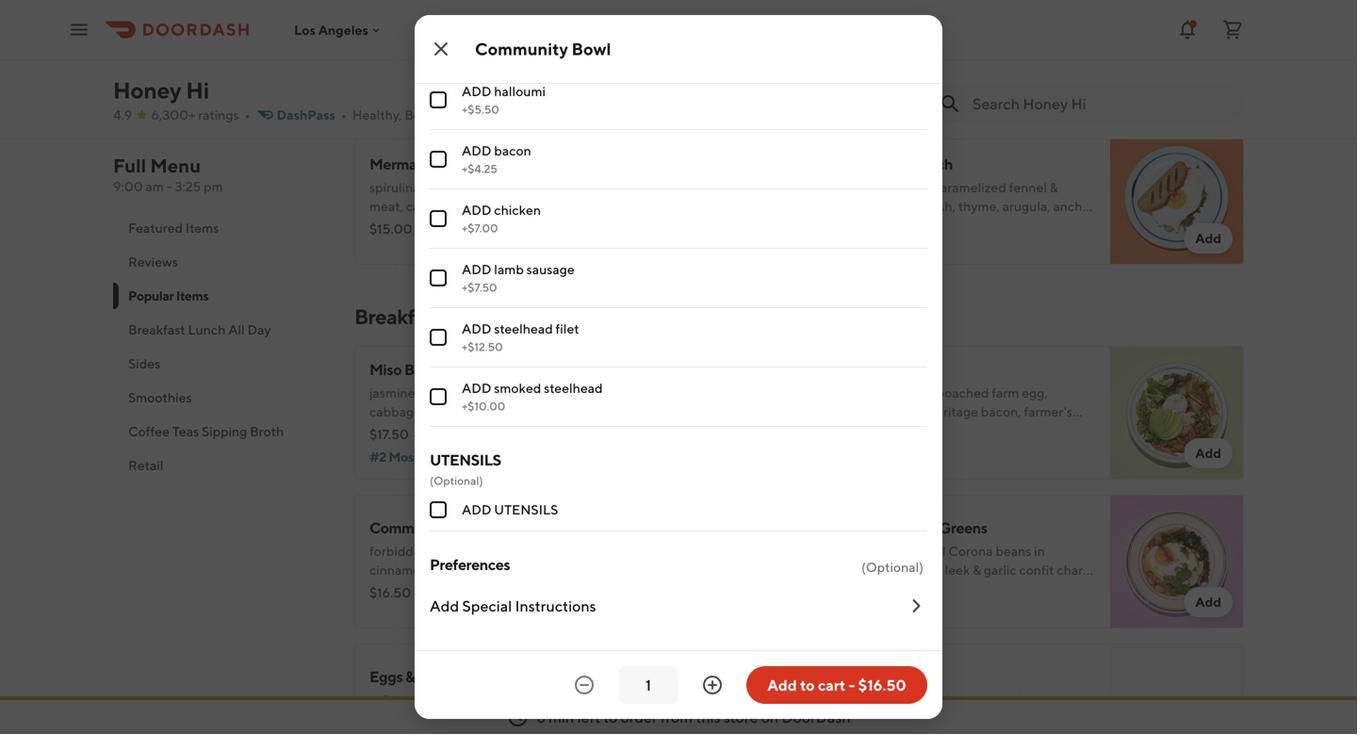 Task type: describe. For each thing, give the bounding box(es) containing it.
add for add lamb sausage
[[462, 262, 491, 277]]

buckwheat
[[1019, 217, 1086, 233]]

toast for eggs & toast soft scrambled farm eggs, chives, two slices gf sourdough toast with grass fed butter - v
[[417, 668, 453, 686]]

healthy,
[[352, 107, 402, 123]]

kabocha
[[822, 562, 873, 578]]

dashpass •
[[277, 107, 347, 123]]

community inside dialog
[[475, 39, 568, 59]]

autumn
[[1024, 692, 1070, 708]]

egg, inside breakfast bowl sweet potato hash, poached farm egg, mashed avocado, heritage bacon, farmer's market greens, herbs, sumac, smoked paprika
[[1022, 385, 1048, 401]]

dashpass
[[277, 107, 335, 123]]

angelus salad garden of little gem lettuces and autumn chicories, soft herbs, roasted delicata squash, shaved fennel, pomegranate seeds, spi
[[822, 668, 1089, 734]]

two for eggs & toast soft scrambled farm eggs, chives, two slices gf sourdough toast with grass fed butter - v
[[568, 692, 591, 708]]

cart
[[818, 676, 846, 694]]

0 vertical spatial coconut
[[566, 180, 616, 195]]

add inside button
[[430, 597, 459, 615]]

bowl inside dialog
[[572, 39, 611, 59]]

sourdough for eggs & toast soft scrambled farm eggs, chives, two slices gf sourdough toast with grass fed butter - v
[[369, 711, 434, 727]]

12oz.
[[931, 49, 961, 65]]

gf for eggs & toast soft scrambled farm eggs, chives, two slices gf sourdough toast with grass fed butter - v $12.00
[[628, 31, 640, 46]]

beans
[[884, 519, 924, 537]]

reviews button
[[113, 245, 332, 279]]

add inside button
[[767, 676, 797, 694]]

sourdough inside the breakfast sandwich sunny side up egg, caramelized fennel & onions, avocado mash, thyme, arugula, ancho & chipotle chile aioli served on gf buckwheat sourdough - v
[[822, 236, 886, 252]]

fed for eggs & toast soft scrambled farm eggs, chives, two slices gf sourdough toast with grass fed butter - v
[[531, 711, 551, 727]]

coffee teas sipping broth button
[[113, 415, 332, 449]]

breakfast for breakfast bowl sweet potato hash, poached farm egg, mashed avocado, heritage bacon, farmer's market greens, herbs, sumac, smoked paprika
[[822, 360, 885, 378]]

• left the healthy,
[[341, 107, 347, 123]]

miso bowl jasmine rice, pasture-raised chicken thigh, cabbage slaw, rainbow carrot ribbons, spicy cucumbers, daikon, cilantro, ginger chickpea miso dressing, togarashi spiced almonds
[[369, 360, 634, 457]]

cold brew canyon coffee. 24 hour cold brew. locally roasted & organic. 12oz. $4.25
[[822, 6, 1069, 88]]

sumac,
[[952, 423, 994, 438]]

notification bell image
[[1176, 18, 1199, 41]]

breakfast bowl image
[[1110, 346, 1244, 480]]

leek
[[945, 562, 970, 578]]

almond
[[369, 217, 415, 233]]

cacao
[[406, 198, 441, 214]]

side inside the breakfast sandwich sunny side up egg, caramelized fennel & onions, avocado mash, thyme, arugula, ancho & chipotle chile aioli served on gf buckwheat sourdough - v
[[860, 180, 884, 195]]

paprika
[[1047, 423, 1091, 438]]

cucumbers,
[[369, 423, 439, 438]]

sides button
[[113, 347, 332, 381]]

92% (14)
[[891, 426, 942, 442]]

eggs for eggs & toast soft scrambled farm eggs, chives, two slices gf sourdough toast with grass fed butter - v
[[369, 668, 403, 686]]

of
[[870, 692, 886, 708]]

up inside the breakfast sandwich sunny side up egg, caramelized fennel & onions, avocado mash, thyme, arugula, ancho & chipotle chile aioli served on gf buckwheat sourdough - v
[[887, 180, 903, 195]]

gordo
[[871, 543, 909, 559]]

confit
[[1019, 562, 1054, 578]]

1 vertical spatial on
[[761, 708, 779, 726]]

mi
[[480, 107, 494, 123]]

almonds
[[556, 442, 607, 457]]

full
[[113, 155, 146, 177]]

add for cold brew
[[1195, 82, 1221, 97]]

steelhead inside add smoked steelhead +$10.00
[[544, 380, 603, 396]]

close community bowl image
[[430, 38, 452, 60]]

grass for eggs & toast soft scrambled farm eggs, chives, two slices gf sourdough toast with grass fed butter - v $12.00
[[498, 49, 529, 65]]

+$10.00
[[462, 400, 505, 413]]

$17.50 • for breakfast
[[822, 426, 871, 442]]

& inside cold brew canyon coffee. 24 hour cold brew. locally roasted & organic. 12oz. $4.25
[[870, 49, 878, 65]]

gf inside the breakfast sandwich sunny side up egg, caramelized fennel & onions, avocado mash, thyme, arugula, ancho & chipotle chile aioli served on gf buckwheat sourdough - v
[[1004, 217, 1017, 233]]

coffee teas sipping broth
[[128, 424, 284, 439]]

breakfast & lunch all day
[[354, 304, 588, 329]]

thyme,
[[958, 198, 1000, 214]]

special
[[462, 597, 512, 615]]

breakfast for breakfast sandwich sunny side up egg, caramelized fennel & onions, avocado mash, thyme, arugula, ancho & chipotle chile aioli served on gf buckwheat sourdough - v
[[822, 155, 885, 173]]

cilantro
[[996, 581, 1042, 597]]

herbs, inside angelus salad garden of little gem lettuces and autumn chicories, soft herbs, roasted delicata squash, shaved fennel, pomegranate seeds, spi
[[907, 711, 943, 727]]

los angeles button
[[294, 22, 383, 37]]

add button for sandwich
[[1184, 223, 1233, 254]]

decrease quantity by 1 image
[[573, 674, 596, 696]]

+$7.50
[[462, 281, 497, 294]]

herbs, inside breakfast bowl sweet potato hash, poached farm egg, mashed avocado, heritage bacon, farmer's market greens, herbs, sumac, smoked paprika
[[913, 423, 950, 438]]

add lamb sausage +$7.50
[[462, 262, 575, 294]]

roasted inside angelus salad garden of little gem lettuces and autumn chicories, soft herbs, roasted delicata squash, shaved fennel, pomegranate seeds, spi
[[946, 711, 991, 727]]

$4.25
[[822, 72, 856, 88]]

eggs & toast image for eggs & toast soft scrambled farm eggs, chives, two slices gf sourdough toast with grass fed butter - v
[[658, 644, 792, 734]]

+$12.50
[[462, 340, 503, 353]]

miso bowl image
[[658, 346, 792, 480]]

& inside eggs & toast soft scrambled farm eggs, chives, two slices gf sourdough toast with grass fed butter - v $12.00
[[405, 6, 415, 24]]

sunny inside kabocha beans & greens rancho gordo royal corona beans in kabocha sage broth, leek & garlic confit chard, house made tomatillo zhoug, cilantro oil topped with sunny side up farm egg - vgo
[[897, 600, 932, 615]]

made inside merman spirulina, chlorella, mint, banana, coconut meat, cacao nibs, house made california almond & pumpkin seed milk, coconut milk
[[513, 198, 547, 214]]

100% (8)
[[439, 426, 492, 442]]

cilantro,
[[488, 423, 537, 438]]

house inside kabocha beans & greens rancho gordo royal corona beans in kabocha sage broth, leek & garlic confit chard, house made tomatillo zhoug, cilantro oil topped with sunny side up farm egg - vgo
[[822, 581, 858, 597]]

$17.50 • for miso
[[369, 426, 418, 442]]

chives, for eggs & toast soft scrambled farm eggs, chives, two slices gf sourdough toast with grass fed butter - v $12.00
[[524, 31, 565, 46]]

mash,
[[921, 198, 956, 214]]

+$5.50
[[462, 103, 499, 116]]

eggs, for eggs & toast soft scrambled farm eggs, chives, two slices gf sourdough toast with grass fed butter - v
[[490, 692, 522, 708]]

two for eggs & toast soft scrambled farm eggs, chives, two slices gf sourdough toast with grass fed butter - v $12.00
[[568, 31, 591, 46]]

smoothies
[[128, 390, 192, 405]]

add to cart - $16.50
[[767, 676, 906, 694]]

seed
[[484, 217, 512, 233]]

- inside eggs & toast soft scrambled farm eggs, chives, two slices gf sourdough toast with grass fed butter - v
[[594, 711, 600, 727]]

coffee
[[128, 424, 170, 439]]

chicories,
[[822, 711, 878, 727]]

farm inside eggs & toast soft scrambled farm eggs, chives, two slices gf sourdough toast with grass fed butter - v $12.00
[[460, 31, 487, 46]]

farm inside eggs & toast soft scrambled farm eggs, chives, two slices gf sourdough toast with grass fed butter - v
[[460, 692, 487, 708]]

add for add halloumi
[[462, 83, 491, 99]]

add for add bacon
[[462, 143, 491, 158]]

toast for eggs & toast soft scrambled farm eggs, chives, two slices gf sourdough toast with grass fed butter - v
[[437, 711, 467, 727]]

- inside full menu 9:00 am - 3:25 pm
[[166, 179, 172, 194]]

breakfast bowl sweet potato hash, poached farm egg, mashed avocado, heritage bacon, farmer's market greens, herbs, sumac, smoked paprika
[[822, 360, 1091, 438]]

ginger
[[539, 423, 577, 438]]

jasmine
[[369, 385, 415, 401]]

1 vertical spatial utensils
[[494, 502, 558, 517]]

popular items
[[128, 288, 209, 303]]

california
[[550, 198, 608, 214]]

$16.50 inside button
[[858, 676, 906, 694]]

slices for eggs & toast soft scrambled farm eggs, chives, two slices gf sourdough toast with grass fed butter - v $12.00
[[593, 31, 626, 46]]

doordash
[[782, 708, 851, 726]]

breakfast sandwich image
[[1110, 131, 1244, 265]]

v for eggs & toast soft scrambled farm eggs, chives, two slices gf sourdough toast with grass fed butter - v
[[603, 711, 609, 727]]

add for add chicken
[[462, 202, 491, 218]]

- inside kabocha beans & greens rancho gordo royal corona beans in kabocha sage broth, leek & garlic confit chard, house made tomatillo zhoug, cilantro oil topped with sunny side up farm egg - vgo
[[1036, 600, 1041, 615]]

v inside the breakfast sandwich sunny side up egg, caramelized fennel & onions, avocado mash, thyme, arugula, ancho & chipotle chile aioli served on gf buckwheat sourdough - v
[[897, 236, 904, 252]]

house inside merman spirulina, chlorella, mint, banana, coconut meat, cacao nibs, house made california almond & pumpkin seed milk, coconut milk
[[474, 198, 511, 214]]

$17.50 for miso
[[369, 426, 409, 442]]

• left "1.8"
[[448, 107, 454, 123]]

1 vertical spatial community
[[369, 519, 448, 537]]

chipotle
[[833, 217, 882, 233]]

coffee.
[[871, 31, 916, 46]]

sandwich
[[888, 155, 953, 173]]

add for kabocha beans & greens
[[1195, 594, 1221, 610]]

poached
[[937, 385, 989, 401]]

left
[[577, 708, 600, 726]]

up inside kabocha beans & greens rancho gordo royal corona beans in kabocha sage broth, leek & garlic confit chard, house made tomatillo zhoug, cilantro oil topped with sunny side up farm egg - vgo
[[962, 600, 978, 615]]

corona
[[948, 543, 993, 559]]

rainbow
[[455, 404, 503, 419]]

1 horizontal spatial lunch
[[462, 304, 520, 329]]

bowl inside breakfast bowl sweet potato hash, poached farm egg, mashed avocado, heritage bacon, farmer's market greens, herbs, sumac, smoked paprika
[[888, 360, 922, 378]]

sourdough for eggs & toast soft scrambled farm eggs, chives, two slices gf sourdough toast with grass fed butter - v $12.00
[[369, 49, 434, 65]]

canyon
[[822, 31, 868, 46]]

thigh,
[[585, 385, 620, 401]]

8 min left to order from this store on doordash
[[537, 708, 851, 726]]

roasted inside cold brew canyon coffee. 24 hour cold brew. locally roasted & organic. 12oz. $4.25
[[822, 49, 867, 65]]

Current quantity is 1 number field
[[630, 675, 667, 696]]

bacon,
[[981, 404, 1021, 419]]

utensils group
[[430, 450, 927, 532]]

egg, inside the breakfast sandwich sunny side up egg, caramelized fennel & onions, avocado mash, thyme, arugula, ancho & chipotle chile aioli served on gf buckwheat sourdough - v
[[905, 180, 931, 195]]

- inside the breakfast sandwich sunny side up egg, caramelized fennel & onions, avocado mash, thyme, arugula, ancho & chipotle chile aioli served on gf buckwheat sourdough - v
[[889, 236, 895, 252]]

all inside button
[[228, 322, 245, 337]]

beans
[[996, 543, 1031, 559]]

fennel
[[1009, 180, 1047, 195]]

ribbons,
[[544, 404, 592, 419]]

angeles
[[318, 22, 368, 37]]

• right ratings
[[245, 107, 250, 123]]

served
[[944, 217, 984, 233]]

scrambled for eggs & toast soft scrambled farm eggs, chives, two slices gf sourdough toast with grass fed butter - v
[[395, 692, 457, 708]]

with for eggs & toast soft scrambled farm eggs, chives, two slices gf sourdough toast with grass fed butter - v $12.00
[[469, 49, 496, 65]]

avocado
[[867, 198, 918, 214]]

arugula,
[[1002, 198, 1051, 214]]

angelus
[[822, 668, 876, 686]]

add steelhead filet +$12.50
[[462, 321, 579, 353]]

92%
[[891, 426, 917, 442]]

miso
[[369, 360, 402, 378]]

community bowl inside dialog
[[475, 39, 611, 59]]

soft for eggs & toast soft scrambled farm eggs, chives, two slices gf sourdough toast with grass fed butter - v $12.00
[[369, 31, 392, 46]]

1 horizontal spatial (optional)
[[861, 559, 924, 575]]

lettuces
[[947, 692, 996, 708]]

1 horizontal spatial day
[[552, 304, 588, 329]]

nibs,
[[444, 198, 472, 214]]

chicken inside miso bowl jasmine rice, pasture-raised chicken thigh, cabbage slaw, rainbow carrot ribbons, spicy cucumbers, daikon, cilantro, ginger chickpea miso dressing, togarashi spiced almonds
[[535, 385, 582, 401]]

slices for eggs & toast soft scrambled farm eggs, chives, two slices gf sourdough toast with grass fed butter - v
[[593, 692, 626, 708]]

squash,
[[1044, 711, 1089, 727]]

with for eggs & toast soft scrambled farm eggs, chives, two slices gf sourdough toast with grass fed butter - v
[[469, 711, 496, 727]]

add smoked steelhead +$10.00
[[462, 380, 603, 413]]

royal
[[912, 543, 946, 559]]



Task type: locate. For each thing, give the bounding box(es) containing it.
bacon
[[494, 143, 531, 158]]

add up +$7.00
[[462, 202, 491, 218]]

merman image
[[658, 131, 792, 265]]

add chicken +$7.00
[[462, 202, 541, 235]]

kabocha
[[822, 519, 881, 537]]

sweet
[[822, 385, 857, 401]]

3 add from the top
[[462, 202, 491, 218]]

coconut down california
[[546, 217, 595, 233]]

store
[[724, 708, 758, 726]]

0 vertical spatial sunny
[[822, 180, 857, 195]]

0 horizontal spatial roasted
[[822, 49, 867, 65]]

am
[[146, 179, 164, 194]]

0 horizontal spatial to
[[603, 708, 618, 726]]

1 vertical spatial toast
[[437, 711, 467, 727]]

0 vertical spatial community bowl
[[475, 39, 611, 59]]

on
[[986, 217, 1002, 233], [761, 708, 779, 726]]

(optional) down gordo
[[861, 559, 924, 575]]

rice,
[[418, 385, 443, 401]]

v for eggs & toast soft scrambled farm eggs, chives, two slices gf sourdough toast with grass fed butter - v $12.00
[[603, 49, 609, 65]]

fed for eggs & toast soft scrambled farm eggs, chives, two slices gf sourdough toast with grass fed butter - v $12.00
[[531, 49, 551, 65]]

soft inside eggs & toast soft scrambled farm eggs, chives, two slices gf sourdough toast with grass fed butter - v
[[369, 692, 392, 708]]

brew.
[[995, 31, 1028, 46]]

chicken down mint, at the top left
[[494, 202, 541, 218]]

salad
[[879, 668, 916, 686]]

1 vertical spatial coconut
[[546, 217, 595, 233]]

greens,
[[867, 423, 910, 438]]

eggs & toast image
[[658, 0, 792, 116], [658, 644, 792, 734]]

add up +$10.00
[[462, 380, 491, 396]]

1 vertical spatial egg,
[[1022, 385, 1048, 401]]

1 eggs & toast image from the top
[[658, 0, 792, 116]]

1 eggs from the top
[[369, 6, 403, 24]]

1 horizontal spatial $17.50 •
[[822, 426, 871, 442]]

add button for &
[[732, 74, 780, 105]]

Item Search search field
[[973, 93, 1229, 114]]

breakfast for breakfast & lunch all day
[[354, 304, 442, 329]]

1 chives, from the top
[[524, 31, 565, 46]]

broth,
[[906, 562, 942, 578]]

smoked inside add smoked steelhead +$10.00
[[494, 380, 541, 396]]

1 $17.50 from the left
[[369, 426, 409, 442]]

from
[[661, 708, 693, 726]]

items for featured items
[[186, 220, 219, 236]]

egg, down sandwich at right
[[905, 180, 931, 195]]

day inside button
[[247, 322, 271, 337]]

community bowl image
[[658, 495, 792, 629]]

daikon,
[[442, 423, 485, 438]]

6,300+
[[151, 107, 195, 123]]

increase quantity by 1 image
[[701, 674, 724, 696]]

eggs for eggs & toast soft scrambled farm eggs, chives, two slices gf sourdough toast with grass fed butter - v $12.00
[[369, 6, 403, 24]]

1 vertical spatial community bowl
[[369, 519, 484, 537]]

ADD UTENSILS checkbox
[[430, 501, 447, 518]]

breakfast down popular
[[128, 322, 185, 337]]

add up +$4.25 at left
[[462, 143, 491, 158]]

add inside 'add lamb sausage +$7.50'
[[462, 262, 491, 277]]

add up +$12.50
[[462, 321, 491, 336]]

add button for beans
[[1184, 587, 1233, 617]]

toast inside eggs & toast soft scrambled farm eggs, chives, two slices gf sourdough toast with grass fed butter - v $12.00
[[417, 6, 453, 24]]

1 slices from the top
[[593, 31, 626, 46]]

open menu image
[[68, 18, 90, 41]]

eggs
[[369, 6, 403, 24], [369, 668, 403, 686]]

2 fed from the top
[[531, 711, 551, 727]]

0 vertical spatial chicken
[[494, 202, 541, 218]]

chives, up 8
[[524, 692, 565, 708]]

roasted down the lettuces
[[946, 711, 991, 727]]

lunch inside button
[[188, 322, 226, 337]]

2 add from the top
[[462, 143, 491, 158]]

0 vertical spatial butter
[[554, 49, 592, 65]]

0 horizontal spatial side
[[860, 180, 884, 195]]

items up "reviews" button
[[186, 220, 219, 236]]

with inside kabocha beans & greens rancho gordo royal corona beans in kabocha sage broth, leek & garlic confit chard, house made tomatillo zhoug, cilantro oil topped with sunny side up farm egg - vgo
[[868, 600, 894, 615]]

chicken inside add chicken +$7.00
[[494, 202, 541, 218]]

0 horizontal spatial $16.50
[[369, 585, 411, 600]]

herbs, down the 'gem'
[[907, 711, 943, 727]]

eggs inside eggs & toast soft scrambled farm eggs, chives, two slices gf sourdough toast with grass fed butter - v
[[369, 668, 403, 686]]

sourdough inside eggs & toast soft scrambled farm eggs, chives, two slices gf sourdough toast with grass fed butter - v
[[369, 711, 434, 727]]

breakfast up miso
[[354, 304, 442, 329]]

steelhead up the ribbons,
[[544, 380, 603, 396]]

merman spirulina, chlorella, mint, banana, coconut meat, cacao nibs, house made california almond & pumpkin seed milk, coconut milk
[[369, 155, 623, 233]]

butter
[[554, 49, 592, 65], [554, 711, 592, 727]]

None checkbox
[[430, 91, 447, 108], [430, 151, 447, 168], [430, 329, 447, 346], [430, 388, 447, 405], [430, 91, 447, 108], [430, 151, 447, 168], [430, 329, 447, 346], [430, 388, 447, 405]]

0 vertical spatial egg,
[[905, 180, 931, 195]]

1 horizontal spatial $16.50
[[858, 676, 906, 694]]

1 scrambled from the top
[[395, 31, 457, 46]]

1 horizontal spatial to
[[800, 676, 815, 694]]

breakfast for breakfast lunch all day
[[128, 322, 185, 337]]

add utensils
[[462, 502, 558, 517]]

day down sausage
[[552, 304, 588, 329]]

toast
[[417, 6, 453, 24], [417, 668, 453, 686]]

0 vertical spatial house
[[474, 198, 511, 214]]

1 toast from the top
[[437, 49, 467, 65]]

2 toast from the top
[[437, 711, 467, 727]]

gf
[[628, 31, 640, 46], [1004, 217, 1017, 233], [628, 692, 640, 708]]

cold brew image
[[1110, 0, 1244, 116]]

1 horizontal spatial $17.50
[[822, 426, 861, 442]]

0 horizontal spatial on
[[761, 708, 779, 726]]

with left 8
[[469, 711, 496, 727]]

side down tomatillo
[[935, 600, 960, 615]]

chives, for eggs & toast soft scrambled farm eggs, chives, two slices gf sourdough toast with grass fed butter - v
[[524, 692, 565, 708]]

utensils down 100% (8)
[[430, 451, 501, 469]]

0 vertical spatial roasted
[[822, 49, 867, 65]]

1 vertical spatial eggs & toast image
[[658, 644, 792, 734]]

1 two from the top
[[568, 31, 591, 46]]

to left cart
[[800, 676, 815, 694]]

steelhead inside 'add steelhead filet +$12.50'
[[494, 321, 553, 336]]

chile
[[885, 217, 914, 233]]

breakfast inside the breakfast sandwich sunny side up egg, caramelized fennel & onions, avocado mash, thyme, arugula, ancho & chipotle chile aioli served on gf buckwheat sourdough - v
[[822, 155, 885, 173]]

2 eggs from the top
[[369, 668, 403, 686]]

1 vertical spatial soft
[[369, 692, 392, 708]]

1 vertical spatial up
[[962, 600, 978, 615]]

egg,
[[905, 180, 931, 195], [1022, 385, 1048, 401]]

grass left 8
[[498, 711, 529, 727]]

group inside community bowl dialog
[[430, 0, 927, 427]]

0 horizontal spatial all
[[228, 322, 245, 337]]

with right 'close community bowl' 'image'
[[469, 49, 496, 65]]

0 vertical spatial soft
[[369, 31, 392, 46]]

retail button
[[113, 449, 332, 483]]

made inside kabocha beans & greens rancho gordo royal corona beans in kabocha sage broth, leek & garlic confit chard, house made tomatillo zhoug, cilantro oil topped with sunny side up farm egg - vgo
[[861, 581, 894, 597]]

add for add steelhead filet
[[462, 321, 491, 336]]

on down thyme, at top right
[[986, 217, 1002, 233]]

2 vertical spatial with
[[469, 711, 496, 727]]

2 slices from the top
[[593, 692, 626, 708]]

1 vertical spatial butter
[[554, 711, 592, 727]]

1 vertical spatial steelhead
[[544, 380, 603, 396]]

0 vertical spatial side
[[860, 180, 884, 195]]

with inside eggs & toast soft scrambled farm eggs, chives, two slices gf sourdough toast with grass fed butter - v $12.00
[[469, 49, 496, 65]]

chives, up halloumi
[[524, 31, 565, 46]]

1 horizontal spatial side
[[935, 600, 960, 615]]

add right add utensils option
[[462, 502, 491, 517]]

2 $17.50 from the left
[[822, 426, 861, 442]]

$17.50 down cabbage
[[369, 426, 409, 442]]

0 vertical spatial slices
[[593, 31, 626, 46]]

items inside featured items button
[[186, 220, 219, 236]]

add up '+$7.50'
[[462, 262, 491, 277]]

#2 most liked
[[369, 449, 453, 465]]

2 $17.50 • from the left
[[822, 426, 871, 442]]

toast left 8
[[437, 711, 467, 727]]

onions,
[[822, 198, 865, 214]]

6,300+ ratings •
[[151, 107, 250, 123]]

add inside utensils group
[[462, 502, 491, 517]]

with right 'topped' on the right bottom of the page
[[868, 600, 894, 615]]

2 eggs & toast image from the top
[[658, 644, 792, 734]]

0 vertical spatial $16.50
[[369, 585, 411, 600]]

0 vertical spatial community
[[475, 39, 568, 59]]

community bowl up halloumi
[[475, 39, 611, 59]]

soft inside angelus salad garden of little gem lettuces and autumn chicories, soft herbs, roasted delicata squash, shaved fennel, pomegranate seeds, spi
[[881, 711, 904, 727]]

0 horizontal spatial lunch
[[188, 322, 226, 337]]

1 vertical spatial scrambled
[[395, 692, 457, 708]]

slices inside eggs & toast soft scrambled farm eggs, chives, two slices gf sourdough toast with grass fed butter - v
[[593, 692, 626, 708]]

0 horizontal spatial day
[[247, 322, 271, 337]]

fed
[[531, 49, 551, 65], [531, 711, 551, 727]]

greens
[[939, 519, 987, 537]]

0 horizontal spatial smoked
[[494, 380, 541, 396]]

eggs, inside eggs & toast soft scrambled farm eggs, chives, two slices gf sourdough toast with grass fed butter - v $12.00
[[490, 31, 522, 46]]

cold
[[822, 6, 854, 24]]

sides
[[128, 356, 160, 371]]

cabbage
[[369, 404, 421, 419]]

grass inside eggs & toast soft scrambled farm eggs, chives, two slices gf sourdough toast with grass fed butter - v $12.00
[[498, 49, 529, 65]]

toast inside eggs & toast soft scrambled farm eggs, chives, two slices gf sourdough toast with grass fed butter - v
[[417, 668, 453, 686]]

grass inside eggs & toast soft scrambled farm eggs, chives, two slices gf sourdough toast with grass fed butter - v
[[498, 711, 529, 727]]

1 vertical spatial toast
[[417, 668, 453, 686]]

1 horizontal spatial house
[[822, 581, 858, 597]]

tomatillo
[[897, 581, 951, 597]]

butter inside eggs & toast soft scrambled farm eggs, chives, two slices gf sourdough toast with grass fed butter - v
[[554, 711, 592, 727]]

$17.50 • down cabbage
[[369, 426, 418, 442]]

pm
[[204, 179, 223, 194]]

sourdough inside eggs & toast soft scrambled farm eggs, chives, two slices gf sourdough toast with grass fed butter - v $12.00
[[369, 49, 434, 65]]

4 add from the top
[[462, 262, 491, 277]]

$12.00
[[369, 72, 412, 88]]

1 horizontal spatial roasted
[[946, 711, 991, 727]]

9:00
[[113, 179, 143, 194]]

up down zhoug,
[[962, 600, 978, 615]]

v inside eggs & toast soft scrambled farm eggs, chives, two slices gf sourdough toast with grass fed butter - v $12.00
[[603, 49, 609, 65]]

1 vertical spatial fed
[[531, 711, 551, 727]]

butter right 8
[[554, 711, 592, 727]]

& inside eggs & toast soft scrambled farm eggs, chives, two slices gf sourdough toast with grass fed butter - v
[[405, 668, 415, 686]]

house
[[474, 198, 511, 214], [822, 581, 858, 597]]

sipping
[[202, 424, 247, 439]]

2 chives, from the top
[[524, 692, 565, 708]]

0 vertical spatial up
[[887, 180, 903, 195]]

$17.50
[[369, 426, 409, 442], [822, 426, 861, 442]]

soft for eggs & toast soft scrambled farm eggs, chives, two slices gf sourdough toast with grass fed butter - v
[[369, 692, 392, 708]]

soft inside eggs & toast soft scrambled farm eggs, chives, two slices gf sourdough toast with grass fed butter - v $12.00
[[369, 31, 392, 46]]

1 vertical spatial roasted
[[946, 711, 991, 727]]

teas
[[172, 424, 199, 439]]

0 vertical spatial (optional)
[[430, 474, 483, 487]]

toast for eggs & toast soft scrambled farm eggs, chives, two slices gf sourdough toast with grass fed butter - v $12.00
[[417, 6, 453, 24]]

1 vertical spatial made
[[861, 581, 894, 597]]

1 horizontal spatial smoked
[[997, 423, 1044, 438]]

add inside add smoked steelhead +$10.00
[[462, 380, 491, 396]]

on inside the breakfast sandwich sunny side up egg, caramelized fennel & onions, avocado mash, thyme, arugula, ancho & chipotle chile aioli served on gf buckwheat sourdough - v
[[986, 217, 1002, 233]]

eggs & toast soft scrambled farm eggs, chives, two slices gf sourdough toast with grass fed butter - v $12.00
[[369, 6, 640, 88]]

grass up halloumi
[[498, 49, 529, 65]]

add halloumi +$5.50
[[462, 83, 546, 116]]

1 vertical spatial eggs
[[369, 668, 403, 686]]

community down add utensils option
[[369, 519, 448, 537]]

1 vertical spatial chives,
[[524, 692, 565, 708]]

toast inside eggs & toast soft scrambled farm eggs, chives, two slices gf sourdough toast with grass fed butter - v
[[437, 711, 467, 727]]

0 horizontal spatial sunny
[[822, 180, 857, 195]]

community bowl dialog
[[415, 0, 942, 719]]

in
[[1034, 543, 1045, 559]]

0 items, open order cart image
[[1221, 18, 1244, 41]]

chicken up the ribbons,
[[535, 385, 582, 401]]

eggs, for eggs & toast soft scrambled farm eggs, chives, two slices gf sourdough toast with grass fed butter - v $12.00
[[490, 31, 522, 46]]

- inside button
[[849, 676, 855, 694]]

#2
[[369, 449, 386, 465]]

add inside the add bacon +$4.25
[[462, 143, 491, 158]]

add inside add halloumi +$5.50
[[462, 83, 491, 99]]

2 grass from the top
[[498, 711, 529, 727]]

slices inside eggs & toast soft scrambled farm eggs, chives, two slices gf sourdough toast with grass fed butter - v $12.00
[[593, 31, 626, 46]]

organic.
[[881, 49, 928, 65]]

7 add from the top
[[462, 502, 491, 517]]

0 vertical spatial herbs,
[[913, 423, 950, 438]]

0 horizontal spatial made
[[513, 198, 547, 214]]

with
[[469, 49, 496, 65], [868, 600, 894, 615], [469, 711, 496, 727]]

0 vertical spatial v
[[603, 49, 609, 65]]

made down the sage
[[861, 581, 894, 597]]

0 vertical spatial made
[[513, 198, 547, 214]]

butter for eggs & toast soft scrambled farm eggs, chives, two slices gf sourdough toast with grass fed butter - v
[[554, 711, 592, 727]]

0 vertical spatial eggs,
[[490, 31, 522, 46]]

chives, inside eggs & toast soft scrambled farm eggs, chives, two slices gf sourdough toast with grass fed butter - v
[[524, 692, 565, 708]]

1 vertical spatial house
[[822, 581, 858, 597]]

utensils down spiced
[[494, 502, 558, 517]]

0 vertical spatial steelhead
[[494, 321, 553, 336]]

farm inside kabocha beans & greens rancho gordo royal corona beans in kabocha sage broth, leek & garlic confit chard, house made tomatillo zhoug, cilantro oil topped with sunny side up farm egg - vgo
[[980, 600, 1008, 615]]

community up halloumi
[[475, 39, 568, 59]]

& inside merman spirulina, chlorella, mint, banana, coconut meat, cacao nibs, house made california almond & pumpkin seed milk, coconut milk
[[417, 217, 426, 233]]

eggs, up halloumi
[[490, 31, 522, 46]]

1 horizontal spatial community
[[475, 39, 568, 59]]

2 eggs, from the top
[[490, 692, 522, 708]]

kabocha beans & greens image
[[1110, 495, 1244, 629]]

toast up +$5.50
[[437, 49, 467, 65]]

0 vertical spatial items
[[186, 220, 219, 236]]

banana,
[[516, 180, 564, 195]]

2 toast from the top
[[417, 668, 453, 686]]

1 vertical spatial (optional)
[[861, 559, 924, 575]]

1 vertical spatial gf
[[1004, 217, 1017, 233]]

to inside button
[[800, 676, 815, 694]]

on right store
[[761, 708, 779, 726]]

1 vertical spatial herbs,
[[907, 711, 943, 727]]

fed inside eggs & toast soft scrambled farm eggs, chives, two slices gf sourdough toast with grass fed butter - v $12.00
[[531, 49, 551, 65]]

lunch up +$12.50
[[462, 304, 520, 329]]

fed up halloumi
[[531, 49, 551, 65]]

lamb
[[494, 262, 524, 277]]

1 vertical spatial chicken
[[535, 385, 582, 401]]

grass
[[498, 49, 529, 65], [498, 711, 529, 727]]

0 vertical spatial utensils
[[430, 451, 501, 469]]

coconut up california
[[566, 180, 616, 195]]

min
[[549, 708, 574, 726]]

- inside eggs & toast soft scrambled farm eggs, chives, two slices gf sourdough toast with grass fed butter - v $12.00
[[594, 49, 600, 65]]

smoked up "carrot"
[[494, 380, 541, 396]]

0 horizontal spatial house
[[474, 198, 511, 214]]

delicata
[[994, 711, 1042, 727]]

lunch up sides button
[[188, 322, 226, 337]]

items for popular items
[[176, 288, 209, 303]]

$17.50 for breakfast
[[822, 426, 861, 442]]

community bowl
[[475, 39, 611, 59], [369, 519, 484, 537]]

scrambled inside eggs & toast soft scrambled farm eggs, chives, two slices gf sourdough toast with grass fed butter - v $12.00
[[395, 31, 457, 46]]

$17.50 down mashed
[[822, 426, 861, 442]]

group containing add halloumi
[[430, 0, 927, 427]]

two inside eggs & toast soft scrambled farm eggs, chives, two slices gf sourdough toast with grass fed butter - v $12.00
[[568, 31, 591, 46]]

coconut
[[566, 180, 616, 195], [546, 217, 595, 233]]

sunny up onions,
[[822, 180, 857, 195]]

popular
[[128, 288, 174, 303]]

1 vertical spatial with
[[868, 600, 894, 615]]

two inside eggs & toast soft scrambled farm eggs, chives, two slices gf sourdough toast with grass fed butter - v
[[568, 692, 591, 708]]

broth
[[250, 424, 284, 439]]

1 vertical spatial v
[[897, 236, 904, 252]]

egg
[[1010, 600, 1033, 615]]

1 vertical spatial to
[[603, 708, 618, 726]]

(8)
[[476, 426, 492, 442]]

roasted down canyon in the top right of the page
[[822, 49, 867, 65]]

eggs, left decrease quantity by 1 icon
[[490, 692, 522, 708]]

0 vertical spatial two
[[568, 31, 591, 46]]

1 eggs, from the top
[[490, 31, 522, 46]]

0 vertical spatial to
[[800, 676, 815, 694]]

made up 'milk,'
[[513, 198, 547, 214]]

0 vertical spatial sourdough
[[369, 49, 434, 65]]

1 add from the top
[[462, 83, 491, 99]]

-
[[594, 49, 600, 65], [166, 179, 172, 194], [889, 236, 895, 252], [1036, 600, 1041, 615], [849, 676, 855, 694], [594, 711, 600, 727]]

toast for eggs & toast soft scrambled farm eggs, chives, two slices gf sourdough toast with grass fed butter - v $12.00
[[437, 49, 467, 65]]

with inside eggs & toast soft scrambled farm eggs, chives, two slices gf sourdough toast with grass fed butter - v
[[469, 711, 496, 727]]

carrot
[[506, 404, 542, 419]]

grass for eggs & toast soft scrambled farm eggs, chives, two slices gf sourdough toast with grass fed butter - v
[[498, 711, 529, 727]]

2 butter from the top
[[554, 711, 592, 727]]

day up sides button
[[247, 322, 271, 337]]

• up #2 most liked
[[413, 426, 418, 442]]

community
[[475, 39, 568, 59], [369, 519, 448, 537]]

eggs, inside eggs & toast soft scrambled farm eggs, chives, two slices gf sourdough toast with grass fed butter - v
[[490, 692, 522, 708]]

$17.50 •
[[369, 426, 418, 442], [822, 426, 871, 442]]

add for breakfast sandwich
[[1195, 230, 1221, 246]]

0 horizontal spatial $17.50 •
[[369, 426, 418, 442]]

to right left
[[603, 708, 618, 726]]

scrambled inside eggs & toast soft scrambled farm eggs, chives, two slices gf sourdough toast with grass fed butter - v
[[395, 692, 457, 708]]

eggs inside eggs & toast soft scrambled farm eggs, chives, two slices gf sourdough toast with grass fed butter - v $12.00
[[369, 6, 403, 24]]

add for breakfast bowl
[[1195, 445, 1221, 461]]

None checkbox
[[430, 32, 447, 49], [430, 210, 447, 227], [430, 270, 447, 287], [430, 32, 447, 49], [430, 210, 447, 227], [430, 270, 447, 287]]

6 add from the top
[[462, 380, 491, 396]]

fennel,
[[867, 730, 908, 734]]

garden
[[822, 692, 867, 708]]

utensils
[[430, 451, 501, 469], [494, 502, 558, 517]]

v inside eggs & toast soft scrambled farm eggs, chives, two slices gf sourdough toast with grass fed butter - v
[[603, 711, 609, 727]]

add button for brew
[[1184, 74, 1233, 105]]

preferences
[[430, 556, 510, 573]]

seeds,
[[994, 730, 1031, 734]]

butter for eggs & toast soft scrambled farm eggs, chives, two slices gf sourdough toast with grass fed butter - v $12.00
[[554, 49, 592, 65]]

breakfast up sweet
[[822, 360, 885, 378]]

0 vertical spatial with
[[469, 49, 496, 65]]

gf inside eggs & toast soft scrambled farm eggs, chives, two slices gf sourdough toast with grass fed butter - v
[[628, 692, 640, 708]]

1 horizontal spatial all
[[523, 304, 548, 329]]

1 $17.50 • from the left
[[369, 426, 418, 442]]

house up 'topped' on the right bottom of the page
[[822, 581, 858, 597]]

0 vertical spatial scrambled
[[395, 31, 457, 46]]

+$4.25
[[462, 162, 497, 175]]

sunny inside the breakfast sandwich sunny side up egg, caramelized fennel & onions, avocado mash, thyme, arugula, ancho & chipotle chile aioli served on gf buckwheat sourdough - v
[[822, 180, 857, 195]]

0 vertical spatial toast
[[417, 6, 453, 24]]

0 vertical spatial smoked
[[494, 380, 541, 396]]

side inside kabocha beans & greens rancho gordo royal corona beans in kabocha sage broth, leek & garlic confit chard, house made tomatillo zhoug, cilantro oil topped with sunny side up farm egg - vgo
[[935, 600, 960, 615]]

1 vertical spatial eggs,
[[490, 692, 522, 708]]

scrambled for eggs & toast soft scrambled farm eggs, chives, two slices gf sourdough toast with grass fed butter - v $12.00
[[395, 31, 457, 46]]

day
[[552, 304, 588, 329], [247, 322, 271, 337]]

add inside 'add steelhead filet +$12.50'
[[462, 321, 491, 336]]

breakfast inside button
[[128, 322, 185, 337]]

fed inside eggs & toast soft scrambled farm eggs, chives, two slices gf sourdough toast with grass fed butter - v
[[531, 711, 551, 727]]

0 vertical spatial fed
[[531, 49, 551, 65]]

5 add from the top
[[462, 321, 491, 336]]

2 vertical spatial gf
[[628, 692, 640, 708]]

steelhead left filet at the top left
[[494, 321, 553, 336]]

group
[[430, 0, 927, 427]]

1 fed from the top
[[531, 49, 551, 65]]

spirulina,
[[369, 180, 423, 195]]

0 horizontal spatial $17.50
[[369, 426, 409, 442]]

$15.00
[[369, 221, 412, 237]]

pasture-
[[446, 385, 497, 401]]

0 vertical spatial gf
[[628, 31, 640, 46]]

butter inside eggs & toast soft scrambled farm eggs, chives, two slices gf sourdough toast with grass fed butter - v $12.00
[[554, 49, 592, 65]]

egg, up farmer's
[[1022, 385, 1048, 401]]

8
[[537, 708, 546, 726]]

0 vertical spatial chives,
[[524, 31, 565, 46]]

$17.50 • down mashed
[[822, 426, 871, 442]]

1 grass from the top
[[498, 49, 529, 65]]

add for add smoked steelhead
[[462, 380, 491, 396]]

add up +$5.50
[[462, 83, 491, 99]]

all up sides button
[[228, 322, 245, 337]]

1 butter from the top
[[554, 49, 592, 65]]

cold
[[967, 31, 993, 46]]

0 vertical spatial eggs
[[369, 6, 403, 24]]

smoked down bacon,
[[997, 423, 1044, 438]]

chard,
[[1057, 562, 1094, 578]]

1 horizontal spatial egg,
[[1022, 385, 1048, 401]]

1 vertical spatial sourdough
[[822, 236, 886, 252]]

gf for eggs & toast soft scrambled farm eggs, chives, two slices gf sourdough toast with grass fed butter - v
[[628, 692, 640, 708]]

2 two from the top
[[568, 692, 591, 708]]

toast inside eggs & toast soft scrambled farm eggs, chives, two slices gf sourdough toast with grass fed butter - v $12.00
[[437, 49, 467, 65]]

gf inside eggs & toast soft scrambled farm eggs, chives, two slices gf sourdough toast with grass fed butter - v $12.00
[[628, 31, 640, 46]]

2 vertical spatial soft
[[881, 711, 904, 727]]

breakfast lunch all day button
[[113, 313, 332, 347]]

herbs, down 'heritage'
[[913, 423, 950, 438]]

chives, inside eggs & toast soft scrambled farm eggs, chives, two slices gf sourdough toast with grass fed butter - v $12.00
[[524, 31, 565, 46]]

1 vertical spatial sunny
[[897, 600, 932, 615]]

potato
[[860, 385, 900, 401]]

0 vertical spatial toast
[[437, 49, 467, 65]]

• right market
[[865, 426, 871, 442]]

1 vertical spatial smoked
[[997, 423, 1044, 438]]

steelhead
[[494, 321, 553, 336], [544, 380, 603, 396]]

1 horizontal spatial made
[[861, 581, 894, 597]]

1 vertical spatial $16.50
[[858, 676, 906, 694]]

all left filet at the top left
[[523, 304, 548, 329]]

smoked inside breakfast bowl sweet potato hash, poached farm egg, mashed avocado, heritage bacon, farmer's market greens, herbs, sumac, smoked paprika
[[997, 423, 1044, 438]]

2 scrambled from the top
[[395, 692, 457, 708]]

1.8
[[461, 107, 477, 123]]

add for eggs & toast
[[743, 82, 769, 97]]

side up avocado
[[860, 180, 884, 195]]

0 horizontal spatial up
[[887, 180, 903, 195]]

butter right +$4.00 at the top left of the page
[[554, 49, 592, 65]]

bowl inside miso bowl jasmine rice, pasture-raised chicken thigh, cabbage slaw, rainbow carrot ribbons, spicy cucumbers, daikon, cilantro, ginger chickpea miso dressing, togarashi spiced almonds
[[404, 360, 438, 378]]

sunny down tomatillo
[[897, 600, 932, 615]]

1 horizontal spatial up
[[962, 600, 978, 615]]

(optional) inside 'utensils (optional)'
[[430, 474, 483, 487]]

1 toast from the top
[[417, 6, 453, 24]]

3:25
[[175, 179, 201, 194]]

house up seed
[[474, 198, 511, 214]]

(optional) down liked
[[430, 474, 483, 487]]

1 vertical spatial side
[[935, 600, 960, 615]]

gem
[[918, 692, 945, 708]]

farm inside breakfast bowl sweet potato hash, poached farm egg, mashed avocado, heritage bacon, farmer's market greens, herbs, sumac, smoked paprika
[[992, 385, 1019, 401]]

community bowl down add utensils option
[[369, 519, 484, 537]]

items up breakfast lunch all day
[[176, 288, 209, 303]]

breakfast up onions,
[[822, 155, 885, 173]]

eggs & toast image for eggs & toast soft scrambled farm eggs, chives, two slices gf sourdough toast with grass fed butter - v $12.00
[[658, 0, 792, 116]]

0 horizontal spatial egg,
[[905, 180, 931, 195]]

featured items button
[[113, 211, 332, 245]]

fed left left
[[531, 711, 551, 727]]

add inside add chicken +$7.00
[[462, 202, 491, 218]]

up up avocado
[[887, 180, 903, 195]]

breakfast inside breakfast bowl sweet potato hash, poached farm egg, mashed avocado, heritage bacon, farmer's market greens, herbs, sumac, smoked paprika
[[822, 360, 885, 378]]



Task type: vqa. For each thing, say whether or not it's contained in the screenshot.
the bottom soft
yes



